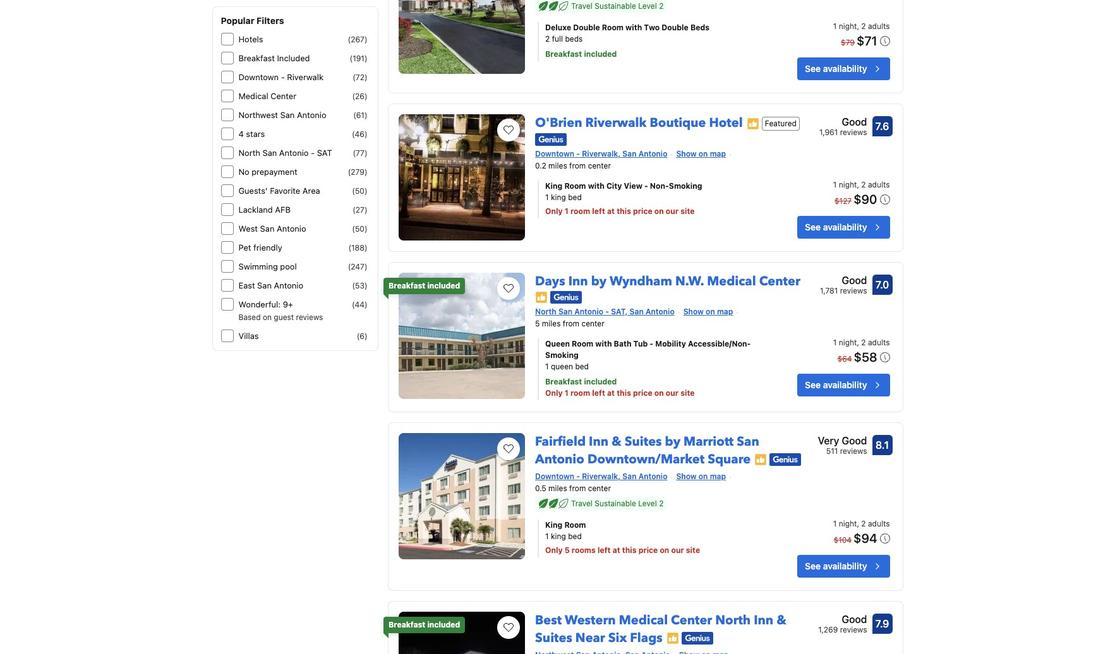 Task type: locate. For each thing, give the bounding box(es) containing it.
3 adults from the top
[[868, 338, 890, 347]]

this property is part of our preferred partner program. it's committed to providing excellent service and good value. it'll pay us a higher commission if you make a booking. image for best western medical center north inn & suites near six flags
[[667, 633, 679, 645]]

0 vertical spatial sustainable
[[595, 1, 636, 11]]

4 adults from the top
[[868, 519, 890, 529]]

center for fairfield
[[588, 484, 611, 493]]

our down queen room with bath tub - mobility accessible/non- smoking link
[[666, 388, 679, 398]]

good element for o'brien riverwalk boutique hotel
[[820, 115, 867, 130]]

king down '0.2 miles from center'
[[551, 192, 566, 202]]

3 see availability link from the top
[[798, 374, 890, 397]]

0 vertical spatial price
[[633, 206, 653, 216]]

miles right 0.5
[[549, 484, 567, 493]]

with
[[626, 23, 642, 32], [588, 181, 605, 191], [595, 339, 612, 349]]

see availability link down $127
[[798, 216, 890, 239]]

4 see availability from the top
[[805, 561, 867, 572]]

center for days
[[582, 319, 605, 328]]

from
[[569, 161, 586, 170], [563, 319, 580, 328], [569, 484, 586, 493]]

1 vertical spatial level
[[638, 499, 657, 508]]

inn for days
[[568, 273, 588, 290]]

boutique
[[650, 115, 706, 132]]

1 vertical spatial downtown
[[535, 149, 574, 158]]

4 good from the top
[[842, 614, 867, 625]]

by up north san antonio - sat, san antonio
[[591, 273, 607, 290]]

king down 0.5 miles from center
[[551, 532, 566, 541]]

map for suites
[[710, 472, 726, 481]]

on down the king room link
[[660, 546, 669, 555]]

2 see from the top
[[805, 221, 821, 232]]

1 king from the top
[[545, 181, 563, 191]]

medical right n.w. in the right top of the page
[[707, 273, 756, 290]]

1 vertical spatial good element
[[820, 273, 867, 288]]

center inside the best western medical center north inn & suites near six flags
[[671, 612, 712, 629]]

genius discounts available at this property. image
[[535, 133, 567, 146], [535, 133, 567, 146], [550, 291, 582, 304], [550, 291, 582, 304], [770, 454, 801, 467], [770, 454, 801, 467], [682, 633, 713, 645], [682, 633, 713, 645]]

0 vertical spatial show on map
[[676, 149, 726, 158]]

miles for days inn by wyndham n.w. medical center
[[542, 319, 561, 328]]

on inside "queen room with bath tub - mobility accessible/non- smoking 1 queen bed breakfast included only 1 room left at this price on our site"
[[655, 388, 664, 398]]

by up downtown/market
[[665, 433, 681, 450]]

this inside king room 1 king bed only 5 rooms left at this price on our site
[[622, 546, 637, 555]]

only down the queen
[[545, 388, 563, 398]]

best western medical center north inn & suites near six flags link
[[535, 607, 787, 647]]

downtown up "0.2"
[[535, 149, 574, 158]]

king room link
[[545, 520, 759, 531]]

2 riverwalk, from the top
[[582, 472, 621, 481]]

1 vertical spatial miles
[[542, 319, 561, 328]]

2 vertical spatial left
[[598, 546, 611, 555]]

night
[[839, 22, 857, 31], [839, 180, 857, 189], [839, 338, 857, 347], [839, 519, 857, 529]]

0 vertical spatial breakfast included
[[389, 281, 460, 290]]

miles for o'brien riverwalk boutique hotel
[[549, 161, 567, 170]]

0 horizontal spatial center
[[271, 91, 296, 101]]

room for fairfield
[[565, 520, 586, 530]]

show down marriott
[[676, 472, 697, 481]]

4 night from the top
[[839, 519, 857, 529]]

2 see availability link from the top
[[798, 216, 890, 239]]

0 horizontal spatial suites
[[535, 630, 572, 647]]

0 vertical spatial with
[[626, 23, 642, 32]]

2 vertical spatial with
[[595, 339, 612, 349]]

1 vertical spatial travel
[[571, 499, 593, 508]]

king for fairfield inn & suites by marriott san antonio downtown/market square
[[545, 520, 563, 530]]

room down '0.2 miles from center'
[[571, 206, 590, 216]]

2
[[659, 1, 664, 11], [862, 22, 866, 31], [545, 34, 550, 44], [862, 180, 866, 189], [862, 338, 866, 347], [659, 499, 664, 508], [862, 519, 866, 529]]

suites down best
[[535, 630, 572, 647]]

at inside king room 1 king bed only 5 rooms left at this price on our site
[[613, 546, 620, 555]]

0 vertical spatial smoking
[[669, 181, 702, 191]]

1 vertical spatial bed
[[575, 362, 589, 371]]

room inside the king room with city view - non-smoking 1 king bed only 1 room left at this price on our site
[[565, 181, 586, 191]]

1 vertical spatial king
[[551, 532, 566, 541]]

, up $94
[[857, 519, 859, 529]]

2 night from the top
[[839, 180, 857, 189]]

1 travel sustainable level 2 from the top
[[571, 1, 664, 11]]

site down mobility
[[681, 388, 695, 398]]

only inside king room 1 king bed only 5 rooms left at this price on our site
[[545, 546, 563, 555]]

see availability down $79
[[805, 63, 867, 74]]

bed inside "queen room with bath tub - mobility accessible/non- smoking 1 queen bed breakfast included only 1 room left at this price on our site"
[[575, 362, 589, 371]]

2 king from the top
[[545, 520, 563, 530]]

king inside king room 1 king bed only 5 rooms left at this price on our site
[[551, 532, 566, 541]]

smoking up the queen
[[545, 350, 579, 360]]

1 vertical spatial suites
[[535, 630, 572, 647]]

2 vertical spatial our
[[671, 546, 684, 555]]

1 vertical spatial breakfast included
[[389, 620, 460, 630]]

level up two
[[638, 1, 657, 11]]

east san antonio
[[239, 281, 303, 291]]

0 vertical spatial good element
[[820, 115, 867, 130]]

map for hotel
[[710, 149, 726, 158]]

1 vertical spatial &
[[777, 612, 787, 629]]

antonio up sat
[[297, 110, 326, 120]]

0 vertical spatial site
[[681, 206, 695, 216]]

1 horizontal spatial medical
[[619, 612, 668, 629]]

fairfield
[[535, 433, 586, 450]]

0 horizontal spatial by
[[591, 273, 607, 290]]

o'brien
[[535, 115, 582, 132]]

room
[[571, 206, 590, 216], [571, 388, 590, 398]]

north
[[239, 148, 260, 158], [535, 307, 557, 316], [716, 612, 751, 629]]

2 availability from the top
[[823, 221, 867, 232]]

2 room from the top
[[571, 388, 590, 398]]

with left 'bath'
[[595, 339, 612, 349]]

2 double from the left
[[662, 23, 689, 32]]

bed down '0.2 miles from center'
[[568, 192, 582, 202]]

1 vertical spatial smoking
[[545, 350, 579, 360]]

our inside the king room with city view - non-smoking 1 king bed only 1 room left at this price on our site
[[666, 206, 679, 216]]

reviews inside good 1,961 reviews
[[840, 128, 867, 137]]

center up king room 1 king bed only 5 rooms left at this price on our site
[[588, 484, 611, 493]]

breakfast included
[[389, 281, 460, 290], [389, 620, 460, 630]]

1 vertical spatial center
[[582, 319, 605, 328]]

days inn by wyndham n.w. medical center image
[[399, 273, 525, 399]]

-
[[281, 72, 285, 82], [311, 148, 315, 158], [576, 149, 580, 158], [644, 181, 648, 191], [605, 307, 609, 316], [650, 339, 654, 349], [576, 472, 580, 481]]

downtown - riverwalk, san antonio for riverwalk
[[535, 149, 668, 158]]

1 vertical spatial center
[[759, 273, 801, 290]]

riverwalk, up 0.5 miles from center
[[582, 472, 621, 481]]

2 1 night , 2 adults from the top
[[833, 180, 890, 189]]

riverwalk, for inn
[[582, 472, 621, 481]]

reviews inside the very good 511 reviews
[[840, 447, 867, 456]]

see availability down $127
[[805, 221, 867, 232]]

2 vertical spatial at
[[613, 546, 620, 555]]

adults for fairfield inn & suites by marriott san antonio downtown/market square
[[868, 519, 890, 529]]

from up queen at the bottom
[[563, 319, 580, 328]]

good element for best western medical center north inn & suites near six flags
[[818, 612, 867, 627]]

4 see availability link from the top
[[798, 555, 890, 578]]

1 vertical spatial medical
[[707, 273, 756, 290]]

king inside king room 1 king bed only 5 rooms left at this price on our site
[[545, 520, 563, 530]]

4
[[239, 129, 244, 139]]

(50) for antonio
[[352, 224, 367, 234]]

see for o'brien riverwalk boutique hotel
[[805, 221, 821, 232]]

scored 8.1 element
[[872, 435, 893, 455]]

0 vertical spatial north
[[239, 148, 260, 158]]

0 vertical spatial show
[[676, 149, 697, 158]]

site down king room with city view - non-smoking "link"
[[681, 206, 695, 216]]

this inside "queen room with bath tub - mobility accessible/non- smoking 1 queen bed breakfast included only 1 room left at this price on our site"
[[617, 388, 631, 398]]

1 horizontal spatial riverwalk
[[585, 115, 647, 132]]

1 downtown - riverwalk, san antonio from the top
[[535, 149, 668, 158]]

1 night , 2 adults up $94
[[833, 519, 890, 529]]

1 night , 2 adults for o'brien riverwalk boutique hotel
[[833, 180, 890, 189]]

1 vertical spatial this
[[617, 388, 631, 398]]

3 see from the top
[[805, 380, 821, 390]]

room inside king room 1 king bed only 5 rooms left at this price on our site
[[565, 520, 586, 530]]

3 availability from the top
[[823, 380, 867, 390]]

night for o'brien riverwalk boutique hotel
[[839, 180, 857, 189]]

price inside "queen room with bath tub - mobility accessible/non- smoking 1 queen bed breakfast included only 1 room left at this price on our site"
[[633, 388, 653, 398]]

this property is part of our preferred partner program. it's committed to providing excellent service and good value. it'll pay us a higher commission if you make a booking. image for fairfield inn & suites by marriott san antonio downtown/market square
[[755, 454, 767, 467]]

on up accessible/non-
[[706, 307, 715, 316]]

our down the king room link
[[671, 546, 684, 555]]

reviews right 511
[[840, 447, 867, 456]]

$71
[[857, 34, 877, 48]]

center down north san antonio - sat, san antonio
[[582, 319, 605, 328]]

1 vertical spatial north
[[535, 307, 557, 316]]

2 vertical spatial north
[[716, 612, 751, 629]]

1 horizontal spatial north
[[535, 307, 557, 316]]

by
[[591, 273, 607, 290], [665, 433, 681, 450]]

2 level from the top
[[638, 499, 657, 508]]

medical
[[239, 91, 268, 101], [707, 273, 756, 290], [619, 612, 668, 629]]

3 see availability from the top
[[805, 380, 867, 390]]

1 vertical spatial travel sustainable level 2
[[571, 499, 664, 508]]

(50) down (27)
[[352, 224, 367, 234]]

2 horizontal spatial north
[[716, 612, 751, 629]]

see for days inn by wyndham n.w. medical center
[[805, 380, 821, 390]]

popular
[[221, 15, 254, 26]]

this down view
[[617, 206, 631, 216]]

travel
[[571, 1, 593, 11], [571, 499, 593, 508]]

1 see availability from the top
[[805, 63, 867, 74]]

pet
[[239, 243, 251, 253]]

1 travel from the top
[[571, 1, 593, 11]]

on down 'boutique'
[[699, 149, 708, 158]]

room up rooms
[[565, 520, 586, 530]]

swimming pool
[[239, 262, 297, 272]]

good for o'brien riverwalk boutique hotel
[[842, 116, 867, 128]]

1 horizontal spatial by
[[665, 433, 681, 450]]

based
[[239, 313, 261, 322]]

, for fairfield inn & suites by marriott san antonio downtown/market square
[[857, 519, 859, 529]]

adults up $94
[[868, 519, 890, 529]]

our
[[666, 206, 679, 216], [666, 388, 679, 398], [671, 546, 684, 555]]

1,961
[[820, 128, 838, 137]]

2 vertical spatial good element
[[818, 612, 867, 627]]

scored 7.0 element
[[872, 275, 893, 295]]

availability for o'brien riverwalk boutique hotel
[[823, 221, 867, 232]]

good
[[842, 116, 867, 128], [842, 275, 867, 286], [842, 435, 867, 447], [842, 614, 867, 625]]

0 vertical spatial (50)
[[352, 186, 367, 196]]

days
[[535, 273, 565, 290]]

at inside the king room with city view - non-smoking 1 king bed only 1 room left at this price on our site
[[607, 206, 615, 216]]

(50) for area
[[352, 186, 367, 196]]

days inn by wyndham n.w. medical center
[[535, 273, 801, 290]]

smoking inside "queen room with bath tub - mobility accessible/non- smoking 1 queen bed breakfast included only 1 room left at this price on our site"
[[545, 350, 579, 360]]

1 1 night , 2 adults from the top
[[833, 22, 890, 31]]

see availability link
[[798, 58, 890, 80], [798, 216, 890, 239], [798, 374, 890, 397], [798, 555, 890, 578]]

1 vertical spatial riverwalk,
[[582, 472, 621, 481]]

2 , from the top
[[857, 180, 859, 189]]

1 vertical spatial left
[[592, 388, 605, 398]]

square
[[708, 451, 751, 468]]

friendly
[[253, 243, 282, 253]]

1 vertical spatial downtown - riverwalk, san antonio
[[535, 472, 668, 481]]

only inside "queen room with bath tub - mobility accessible/non- smoking 1 queen bed breakfast included only 1 room left at this price on our site"
[[545, 388, 563, 398]]

2 only from the top
[[545, 388, 563, 398]]

riverwalk,
[[582, 149, 621, 158], [582, 472, 621, 481]]

0 vertical spatial our
[[666, 206, 679, 216]]

1 vertical spatial king
[[545, 520, 563, 530]]

north for north san antonio - sat
[[239, 148, 260, 158]]

0 vertical spatial travel sustainable level 2
[[571, 1, 664, 11]]

on inside king room 1 king bed only 5 rooms left at this price on our site
[[660, 546, 669, 555]]

- right tub on the right bottom of page
[[650, 339, 654, 349]]

at right rooms
[[613, 546, 620, 555]]

san up no prepayment
[[263, 148, 277, 158]]

1 double from the left
[[573, 23, 600, 32]]

availability down $104
[[823, 561, 867, 572]]

& up downtown/market
[[612, 433, 622, 450]]

0 horizontal spatial medical
[[239, 91, 268, 101]]

1 horizontal spatial &
[[777, 612, 787, 629]]

this
[[617, 206, 631, 216], [617, 388, 631, 398], [622, 546, 637, 555]]

1 riverwalk, from the top
[[582, 149, 621, 158]]

1 horizontal spatial inn
[[589, 433, 609, 450]]

(188)
[[348, 243, 367, 253]]

good element left the scored 7.6 element
[[820, 115, 867, 130]]

room left two
[[602, 23, 624, 32]]

7.9
[[876, 618, 889, 630]]

from right "0.2"
[[569, 161, 586, 170]]

1 vertical spatial room
[[571, 388, 590, 398]]

map for wyndham
[[717, 307, 733, 316]]

scored 7.9 element
[[872, 614, 893, 634]]

riverwalk right o'brien
[[585, 115, 647, 132]]

left inside "queen room with bath tub - mobility accessible/non- smoking 1 queen bed breakfast included only 1 room left at this price on our site"
[[592, 388, 605, 398]]

1 good from the top
[[842, 116, 867, 128]]

sustainable
[[595, 1, 636, 11], [595, 499, 636, 508]]

good element left 7.9
[[818, 612, 867, 627]]

2 horizontal spatial medical
[[707, 273, 756, 290]]

miles right "0.2"
[[549, 161, 567, 170]]

4 see from the top
[[805, 561, 821, 572]]

0 vertical spatial at
[[607, 206, 615, 216]]

queen
[[545, 339, 570, 349]]

san down the o'brien riverwalk boutique hotel at the top
[[623, 149, 637, 158]]

2 vertical spatial map
[[710, 472, 726, 481]]

travel sustainable level 2 up deluxe double room with two double beds 2 full beds breakfast included at the top of the page
[[571, 1, 664, 11]]

good 1,961 reviews
[[820, 116, 867, 137]]

good element
[[820, 115, 867, 130], [820, 273, 867, 288], [818, 612, 867, 627]]

this down the king room link
[[622, 546, 637, 555]]

1
[[833, 22, 837, 31], [833, 180, 837, 189], [545, 192, 549, 202], [565, 206, 569, 216], [833, 338, 837, 347], [545, 362, 549, 371], [565, 388, 569, 398], [833, 519, 837, 529], [545, 532, 549, 541]]

scored 7.6 element
[[872, 116, 893, 137]]

1 horizontal spatial center
[[671, 612, 712, 629]]

1 see availability link from the top
[[798, 58, 890, 80]]

antonio up king room with city view - non-smoking "link"
[[639, 149, 668, 158]]

1 vertical spatial price
[[633, 388, 653, 398]]

left inside king room 1 king bed only 5 rooms left at this price on our site
[[598, 546, 611, 555]]

2 vertical spatial inn
[[754, 612, 774, 629]]

see availability link for o'brien riverwalk boutique hotel
[[798, 216, 890, 239]]

show for hotel
[[676, 149, 697, 158]]

reviews inside good 1,269 reviews
[[840, 625, 867, 635]]

1 vertical spatial show on map
[[684, 307, 733, 316]]

, up '$71'
[[857, 22, 859, 31]]

north inside the best western medical center north inn & suites near six flags
[[716, 612, 751, 629]]

see availability link down $79
[[798, 58, 890, 80]]

smoking inside the king room with city view - non-smoking 1 king bed only 1 room left at this price on our site
[[669, 181, 702, 191]]

center up city
[[588, 161, 611, 170]]

prepayment
[[252, 167, 297, 177]]

show on map up accessible/non-
[[684, 307, 733, 316]]

with left two
[[626, 23, 642, 32]]

good element for days inn by wyndham n.w. medical center
[[820, 273, 867, 288]]

sustainable up deluxe double room with two double beds 2 full beds breakfast included at the top of the page
[[595, 1, 636, 11]]

4 availability from the top
[[823, 561, 867, 572]]

reviews for o'brien riverwalk boutique hotel
[[840, 128, 867, 137]]

suites
[[625, 433, 662, 450], [535, 630, 572, 647]]

good for best western medical center north inn & suites near six flags
[[842, 614, 867, 625]]

o'brien riverwalk boutique hotel
[[535, 115, 743, 132]]

price inside the king room with city view - non-smoking 1 king bed only 1 room left at this price on our site
[[633, 206, 653, 216]]

price down queen room with bath tub - mobility accessible/non- smoking link
[[633, 388, 653, 398]]

1 horizontal spatial double
[[662, 23, 689, 32]]

east
[[239, 281, 255, 291]]

smoking
[[669, 181, 702, 191], [545, 350, 579, 360]]

2 downtown - riverwalk, san antonio from the top
[[535, 472, 668, 481]]

1 vertical spatial inn
[[589, 433, 609, 450]]

sat,
[[611, 307, 628, 316]]

medical up northwest
[[239, 91, 268, 101]]

breakfast inside deluxe double room with two double beds 2 full beds breakfast included
[[545, 50, 582, 59]]

very good element
[[818, 433, 867, 448]]

& inside the best western medical center north inn & suites near six flags
[[777, 612, 787, 629]]

king inside the king room with city view - non-smoking 1 king bed only 1 room left at this price on our site
[[551, 192, 566, 202]]

room inside "queen room with bath tub - mobility accessible/non- smoking 1 queen bed breakfast included only 1 room left at this price on our site"
[[572, 339, 594, 349]]

best
[[535, 612, 562, 629]]

double
[[573, 23, 600, 32], [662, 23, 689, 32]]

accessible/non-
[[688, 339, 751, 349]]

map down hotel
[[710, 149, 726, 158]]

0 vertical spatial room
[[571, 206, 590, 216]]

(72)
[[353, 73, 367, 82]]

inn inside "days inn by wyndham n.w. medical center" link
[[568, 273, 588, 290]]

1 night , 2 adults up '$71'
[[833, 22, 890, 31]]

reviews for best western medical center north inn & suites near six flags
[[840, 625, 867, 635]]

antonio down afb
[[277, 224, 306, 234]]

sustainable up king room 1 king bed only 5 rooms left at this price on our site
[[595, 499, 636, 508]]

1 vertical spatial site
[[681, 388, 695, 398]]

king room with city view - non-smoking link
[[545, 180, 759, 192]]

night for fairfield inn & suites by marriott san antonio downtown/market square
[[839, 519, 857, 529]]

1 horizontal spatial smoking
[[669, 181, 702, 191]]

at inside "queen room with bath tub - mobility accessible/non- smoking 1 queen bed breakfast included only 1 room left at this price on our site"
[[607, 388, 615, 398]]

view
[[624, 181, 643, 191]]

0 vertical spatial suites
[[625, 433, 662, 450]]

site
[[681, 206, 695, 216], [681, 388, 695, 398], [686, 546, 700, 555]]

1 vertical spatial (50)
[[352, 224, 367, 234]]

map up accessible/non-
[[717, 307, 733, 316]]

2 (50) from the top
[[352, 224, 367, 234]]

0 vertical spatial center
[[271, 91, 296, 101]]

2 good from the top
[[842, 275, 867, 286]]

0 vertical spatial inn
[[568, 273, 588, 290]]

1 vertical spatial map
[[717, 307, 733, 316]]

room inside the king room with city view - non-smoking 1 king bed only 1 room left at this price on our site
[[571, 206, 590, 216]]

3 only from the top
[[545, 546, 563, 555]]

2 vertical spatial bed
[[568, 532, 582, 541]]

1 vertical spatial riverwalk
[[585, 115, 647, 132]]

0 horizontal spatial smoking
[[545, 350, 579, 360]]

see availability link down $104
[[798, 555, 890, 578]]

0 vertical spatial 5
[[535, 319, 540, 328]]

level up the king room link
[[638, 499, 657, 508]]

1 vertical spatial 5
[[565, 546, 570, 555]]

show
[[676, 149, 697, 158], [684, 307, 704, 316], [676, 472, 697, 481]]

room down the queen
[[571, 388, 590, 398]]

2 horizontal spatial inn
[[754, 612, 774, 629]]

price down the king room link
[[639, 546, 658, 555]]

san up square
[[737, 433, 759, 450]]

1 vertical spatial our
[[666, 388, 679, 398]]

0 vertical spatial center
[[588, 161, 611, 170]]

0 vertical spatial from
[[569, 161, 586, 170]]

downtown - riverwalk, san antonio up 0.5 miles from center
[[535, 472, 668, 481]]

with inside the king room with city view - non-smoking 1 king bed only 1 room left at this price on our site
[[588, 181, 605, 191]]

- inside "queen room with bath tub - mobility accessible/non- smoking 1 queen bed breakfast included only 1 room left at this price on our site"
[[650, 339, 654, 349]]

3 good from the top
[[842, 435, 867, 447]]

4 stars
[[239, 129, 265, 139]]

2 adults from the top
[[868, 180, 890, 189]]

adults for days inn by wyndham n.w. medical center
[[868, 338, 890, 347]]

included inside "queen room with bath tub - mobility accessible/non- smoking 1 queen bed breakfast included only 1 room left at this price on our site"
[[584, 377, 617, 387]]

- inside the king room with city view - non-smoking 1 king bed only 1 room left at this price on our site
[[644, 181, 648, 191]]

1 availability from the top
[[823, 63, 867, 74]]

3 night from the top
[[839, 338, 857, 347]]

queen room with bath tub - mobility accessible/non- smoking 1 queen bed breakfast included only 1 room left at this price on our site
[[545, 339, 751, 398]]

3 , from the top
[[857, 338, 859, 347]]

show on map
[[676, 149, 726, 158], [684, 307, 733, 316], [676, 472, 726, 481]]

, up $58 at the right
[[857, 338, 859, 347]]

inn inside fairfield inn & suites by marriott san antonio downtown/market square
[[589, 433, 609, 450]]

1 adults from the top
[[868, 22, 890, 31]]

3 1 night , 2 adults from the top
[[833, 338, 890, 347]]

on inside the king room with city view - non-smoking 1 king bed only 1 room left at this price on our site
[[655, 206, 664, 216]]

0 vertical spatial miles
[[549, 161, 567, 170]]

price down king room with city view - non-smoking "link"
[[633, 206, 653, 216]]

2 see availability from the top
[[805, 221, 867, 232]]

travel sustainable level 2
[[571, 1, 664, 11], [571, 499, 664, 508]]

this property is part of our preferred partner program. it's committed to providing excellent service and good value. it'll pay us a higher commission if you make a booking. image
[[747, 118, 759, 130], [747, 118, 759, 130], [755, 454, 767, 467], [667, 633, 679, 645], [667, 633, 679, 645]]

show down n.w. in the right top of the page
[[684, 307, 704, 316]]

1 only from the top
[[545, 206, 563, 216]]

1 night from the top
[[839, 22, 857, 31]]

bed right the queen
[[575, 362, 589, 371]]

0 vertical spatial king
[[551, 192, 566, 202]]

0 vertical spatial king
[[545, 181, 563, 191]]

0 vertical spatial travel
[[571, 1, 593, 11]]

0 vertical spatial riverwalk,
[[582, 149, 621, 158]]

good inside good 1,269 reviews
[[842, 614, 867, 625]]

adults up '$71'
[[868, 22, 890, 31]]

1 (50) from the top
[[352, 186, 367, 196]]

left
[[592, 206, 605, 216], [592, 388, 605, 398], [598, 546, 611, 555]]

(6)
[[357, 332, 367, 341]]

(61)
[[353, 111, 367, 120]]

0 horizontal spatial riverwalk
[[287, 72, 324, 82]]

double up beds at right
[[573, 23, 600, 32]]

show on map down 'boutique'
[[676, 149, 726, 158]]

0 vertical spatial left
[[592, 206, 605, 216]]

king inside the king room with city view - non-smoking 1 king bed only 1 room left at this price on our site
[[545, 181, 563, 191]]

six
[[608, 630, 627, 647]]

our inside king room 1 king bed only 5 rooms left at this price on our site
[[671, 546, 684, 555]]

8.1
[[876, 440, 889, 451]]

this property is part of our preferred partner program. it's committed to providing excellent service and good value. it'll pay us a higher commission if you make a booking. image
[[535, 291, 548, 304], [535, 291, 548, 304], [755, 454, 767, 467]]

0 vertical spatial medical
[[239, 91, 268, 101]]

4 , from the top
[[857, 519, 859, 529]]

marriott
[[684, 433, 734, 450]]

0 horizontal spatial &
[[612, 433, 622, 450]]

favorite
[[270, 186, 300, 196]]

with inside "queen room with bath tub - mobility accessible/non- smoking 1 queen bed breakfast included only 1 room left at this price on our site"
[[595, 339, 612, 349]]

king room with city view - non-smoking 1 king bed only 1 room left at this price on our site
[[545, 181, 702, 216]]

(77)
[[353, 149, 367, 158]]

on down square
[[699, 472, 708, 481]]

good right 1,961
[[842, 116, 867, 128]]

5 left rooms
[[565, 546, 570, 555]]

1 night , 2 adults up $90
[[833, 180, 890, 189]]

2 vertical spatial site
[[686, 546, 700, 555]]

travel sustainable level 2 up king room 1 king bed only 5 rooms left at this price on our site
[[571, 499, 664, 508]]

2 travel sustainable level 2 from the top
[[571, 499, 664, 508]]

1 see from the top
[[805, 63, 821, 74]]

good inside 'good 1,781 reviews'
[[842, 275, 867, 286]]

downtown up medical center
[[239, 72, 279, 82]]

good inside good 1,961 reviews
[[842, 116, 867, 128]]

0 horizontal spatial 5
[[535, 319, 540, 328]]

1 king from the top
[[551, 192, 566, 202]]

0 vertical spatial level
[[638, 1, 657, 11]]

medical center
[[239, 91, 296, 101]]

see availability
[[805, 63, 867, 74], [805, 221, 867, 232], [805, 380, 867, 390], [805, 561, 867, 572]]

miles
[[549, 161, 567, 170], [542, 319, 561, 328], [549, 484, 567, 493]]

bed up rooms
[[568, 532, 582, 541]]

map
[[710, 149, 726, 158], [717, 307, 733, 316], [710, 472, 726, 481]]

availability down $64
[[823, 380, 867, 390]]

show down 'boutique'
[[676, 149, 697, 158]]

2 vertical spatial price
[[639, 546, 658, 555]]

san right the sat,
[[630, 307, 644, 316]]

2 travel from the top
[[571, 499, 593, 508]]

0 vertical spatial riverwalk
[[287, 72, 324, 82]]

site down the king room link
[[686, 546, 700, 555]]

- right view
[[644, 181, 648, 191]]

from for fairfield
[[569, 484, 586, 493]]

1 room from the top
[[571, 206, 590, 216]]

2 vertical spatial center
[[671, 612, 712, 629]]

2 king from the top
[[551, 532, 566, 541]]

miles up queen at the bottom
[[542, 319, 561, 328]]

4 1 night , 2 adults from the top
[[833, 519, 890, 529]]

1 vertical spatial with
[[588, 181, 605, 191]]

- up '0.2 miles from center'
[[576, 149, 580, 158]]

0 vertical spatial bed
[[568, 192, 582, 202]]

5 inside king room 1 king bed only 5 rooms left at this price on our site
[[565, 546, 570, 555]]

good inside the very good 511 reviews
[[842, 435, 867, 447]]

2 vertical spatial only
[[545, 546, 563, 555]]

1 vertical spatial sustainable
[[595, 499, 636, 508]]

see availability for o'brien riverwalk boutique hotel
[[805, 221, 867, 232]]

reviews inside 'good 1,781 reviews'
[[840, 286, 867, 295]]

days inn by wyndham n.w. medical center link
[[535, 268, 801, 290]]



Task type: vqa. For each thing, say whether or not it's contained in the screenshot.
the Shortest related to Los Angeles to Melbourne Shortest flight time: 16h 28m
no



Task type: describe. For each thing, give the bounding box(es) containing it.
0.2
[[535, 161, 546, 170]]

featured
[[765, 119, 797, 128]]

antonio down days inn by wyndham n.w. medical center
[[646, 307, 675, 316]]

downtown for fairfield
[[535, 472, 574, 481]]

on down wonderful: 9+
[[263, 313, 272, 322]]

miles for fairfield inn & suites by marriott san antonio downtown/market square
[[549, 484, 567, 493]]

city
[[607, 181, 622, 191]]

availability for days inn by wyndham n.w. medical center
[[823, 380, 867, 390]]

hotel
[[709, 115, 743, 132]]

west
[[239, 224, 258, 234]]

san right east
[[257, 281, 272, 291]]

rooms
[[572, 546, 596, 555]]

good 1,269 reviews
[[818, 614, 867, 635]]

2 up $90
[[862, 180, 866, 189]]

(247)
[[348, 262, 367, 272]]

show for suites
[[676, 472, 697, 481]]

1 inside king room 1 king bed only 5 rooms left at this price on our site
[[545, 532, 549, 541]]

lackland afb
[[239, 205, 291, 215]]

fairfield inn & suites by marriott san antonio downtown/market square
[[535, 433, 759, 468]]

room for days
[[572, 339, 594, 349]]

2 inside deluxe double room with two double beds 2 full beds breakfast included
[[545, 34, 550, 44]]

san down medical center
[[280, 110, 295, 120]]

north san antonio - sat, san antonio
[[535, 307, 675, 316]]

san up 5 miles from center
[[559, 307, 573, 316]]

- down breakfast included
[[281, 72, 285, 82]]

reviews right guest
[[296, 313, 323, 322]]

show on map for wyndham
[[684, 307, 733, 316]]

see availability for days inn by wyndham n.w. medical center
[[805, 380, 867, 390]]

2 up the king room link
[[659, 499, 664, 508]]

2 up $94
[[862, 519, 866, 529]]

wyndham
[[610, 273, 672, 290]]

western
[[565, 612, 616, 629]]

downtown - riverwalk
[[239, 72, 324, 82]]

- left sat
[[311, 148, 315, 158]]

queen
[[551, 362, 573, 371]]

0.5 miles from center
[[535, 484, 611, 493]]

afb
[[275, 205, 291, 215]]

north san antonio - sat
[[239, 148, 332, 158]]

7.6
[[876, 121, 889, 132]]

, for o'brien riverwalk boutique hotel
[[857, 180, 859, 189]]

downtown for o'brien
[[535, 149, 574, 158]]

this property is part of our preferred partner program. it's committed to providing excellent service and good value. it'll pay us a higher commission if you make a booking. image for o'brien riverwalk boutique hotel
[[747, 118, 759, 130]]

$94
[[854, 531, 877, 546]]

left inside the king room with city view - non-smoking 1 king bed only 1 room left at this price on our site
[[592, 206, 605, 216]]

night for days inn by wyndham n.w. medical center
[[839, 338, 857, 347]]

bed inside the king room with city view - non-smoking 1 king bed only 1 room left at this price on our site
[[568, 192, 582, 202]]

see availability link for fairfield inn & suites by marriott san antonio downtown/market square
[[798, 555, 890, 578]]

with for riverwalk
[[588, 181, 605, 191]]

from for o'brien
[[569, 161, 586, 170]]

(267)
[[348, 35, 367, 44]]

by inside fairfield inn & suites by marriott san antonio downtown/market square
[[665, 433, 681, 450]]

5 miles from center
[[535, 319, 605, 328]]

wonderful:
[[239, 300, 281, 310]]

1 night , 2 adults for fairfield inn & suites by marriott san antonio downtown/market square
[[833, 519, 890, 529]]

- left the sat,
[[605, 307, 609, 316]]

filters
[[257, 15, 284, 26]]

site inside the king room with city view - non-smoking 1 king bed only 1 room left at this price on our site
[[681, 206, 695, 216]]

, for days inn by wyndham n.w. medical center
[[857, 338, 859, 347]]

(44)
[[352, 300, 367, 310]]

center for o'brien
[[588, 161, 611, 170]]

lackland
[[239, 205, 273, 215]]

included inside deluxe double room with two double beds 2 full beds breakfast included
[[584, 50, 617, 59]]

best western medical center north inn & suites near six flags
[[535, 612, 787, 647]]

(279)
[[348, 167, 367, 177]]

no
[[239, 167, 249, 177]]

no prepayment
[[239, 167, 297, 177]]

swimming
[[239, 262, 278, 272]]

mobility
[[655, 339, 686, 349]]

with inside deluxe double room with two double beds 2 full beds breakfast included
[[626, 23, 642, 32]]

north for north san antonio - sat, san antonio
[[535, 307, 557, 316]]

area
[[303, 186, 320, 196]]

pet friendly
[[239, 243, 282, 253]]

0 vertical spatial by
[[591, 273, 607, 290]]

downtown - riverwalk, san antonio for inn
[[535, 472, 668, 481]]

suites inside the best western medical center north inn & suites near six flags
[[535, 630, 572, 647]]

king room 1 king bed only 5 rooms left at this price on our site
[[545, 520, 700, 555]]

$104
[[834, 536, 852, 545]]

inn for fairfield
[[589, 433, 609, 450]]

riverwalk, for riverwalk
[[582, 149, 621, 158]]

deluxe double room with two double beds link
[[545, 22, 759, 34]]

room inside deluxe double room with two double beds 2 full beds breakfast included
[[602, 23, 624, 32]]

west san antonio
[[239, 224, 306, 234]]

with for inn
[[595, 339, 612, 349]]

this property is part of our preferred partner program. it's committed to providing excellent service and good value. it'll pay us a higher commission if you make a booking. image for fairfield inn & suites by marriott san antonio downtown/market square
[[755, 454, 767, 467]]

2 horizontal spatial center
[[759, 273, 801, 290]]

o'brien riverwalk boutique hotel link
[[535, 110, 743, 132]]

breakfast inside "queen room with bath tub - mobility accessible/non- smoking 1 queen bed breakfast included only 1 room left at this price on our site"
[[545, 377, 582, 387]]

site inside "queen room with bath tub - mobility accessible/non- smoking 1 queen bed breakfast included only 1 room left at this price on our site"
[[681, 388, 695, 398]]

san up friendly
[[260, 224, 275, 234]]

show for wyndham
[[684, 307, 704, 316]]

queen room with bath tub - mobility accessible/non- smoking link
[[545, 338, 759, 361]]

fairfield inn & suites by marriott san antonio downtown/market square image
[[399, 433, 525, 560]]

only inside the king room with city view - non-smoking 1 king bed only 1 room left at this price on our site
[[545, 206, 563, 216]]

la quinta inn by wyndham san antonio brooks city base image
[[399, 0, 525, 74]]

0.2 miles from center
[[535, 161, 611, 170]]

beds
[[691, 23, 710, 32]]

1 level from the top
[[638, 1, 657, 11]]

- up 0.5 miles from center
[[576, 472, 580, 481]]

& inside fairfield inn & suites by marriott san antonio downtown/market square
[[612, 433, 622, 450]]

o'brien riverwalk boutique hotel image
[[399, 115, 525, 241]]

0 vertical spatial downtown
[[239, 72, 279, 82]]

(26)
[[352, 92, 367, 101]]

room inside "queen room with bath tub - mobility accessible/non- smoking 1 queen bed breakfast included only 1 room left at this price on our site"
[[571, 388, 590, 398]]

1 night , 2 adults for days inn by wyndham n.w. medical center
[[833, 338, 890, 347]]

$58
[[854, 350, 877, 364]]

2 up '$71'
[[862, 22, 866, 31]]

see availability for fairfield inn & suites by marriott san antonio downtown/market square
[[805, 561, 867, 572]]

1 breakfast included from the top
[[389, 281, 460, 290]]

suites inside fairfield inn & suites by marriott san antonio downtown/market square
[[625, 433, 662, 450]]

king for o'brien riverwalk boutique hotel
[[545, 181, 563, 191]]

site inside king room 1 king bed only 5 rooms left at this price on our site
[[686, 546, 700, 555]]

san down downtown/market
[[623, 472, 637, 481]]

good 1,781 reviews
[[820, 275, 867, 295]]

antonio inside fairfield inn & suites by marriott san antonio downtown/market square
[[535, 451, 584, 468]]

medical inside the best western medical center north inn & suites near six flags
[[619, 612, 668, 629]]

1,781
[[820, 286, 838, 295]]

reviews for days inn by wyndham n.w. medical center
[[840, 286, 867, 295]]

adults for o'brien riverwalk boutique hotel
[[868, 180, 890, 189]]

see availability link for days inn by wyndham n.w. medical center
[[798, 374, 890, 397]]

included
[[277, 53, 310, 63]]

flags
[[630, 630, 663, 647]]

antonio up 5 miles from center
[[575, 307, 603, 316]]

bath
[[614, 339, 632, 349]]

$64
[[838, 354, 852, 364]]

hotels
[[239, 34, 263, 44]]

breakfast included
[[239, 53, 310, 63]]

very
[[818, 435, 839, 447]]

villas
[[239, 331, 259, 341]]

inn inside the best western medical center north inn & suites near six flags
[[754, 612, 774, 629]]

1 , from the top
[[857, 22, 859, 31]]

antonio down pool
[[274, 281, 303, 291]]

(191)
[[350, 54, 367, 63]]

this inside the king room with city view - non-smoking 1 king bed only 1 room left at this price on our site
[[617, 206, 631, 216]]

(27)
[[353, 205, 367, 215]]

non-
[[650, 181, 669, 191]]

bed inside king room 1 king bed only 5 rooms left at this price on our site
[[568, 532, 582, 541]]

2 up $58 at the right
[[862, 338, 866, 347]]

popular filters
[[221, 15, 284, 26]]

deluxe
[[545, 23, 571, 32]]

northwest san antonio
[[239, 110, 326, 120]]

9+
[[283, 300, 293, 310]]

7.0
[[876, 279, 889, 290]]

full
[[552, 34, 563, 44]]

our inside "queen room with bath tub - mobility accessible/non- smoking 1 queen bed breakfast included only 1 room left at this price on our site"
[[666, 388, 679, 398]]

wonderful: 9+
[[239, 300, 293, 310]]

guest
[[274, 313, 294, 322]]

antonio up prepayment
[[279, 148, 309, 158]]

availability for fairfield inn & suites by marriott san antonio downtown/market square
[[823, 561, 867, 572]]

2 up two
[[659, 1, 664, 11]]

2 breakfast included from the top
[[389, 620, 460, 630]]

fairfield inn & suites by marriott san antonio downtown/market square link
[[535, 428, 759, 468]]

this property is part of our preferred partner program. it's committed to providing excellent service and good value. it'll pay us a higher commission if you make a booking. image for days inn by wyndham n.w. medical center
[[535, 291, 548, 304]]

price inside king room 1 king bed only 5 rooms left at this price on our site
[[639, 546, 658, 555]]

2 sustainable from the top
[[595, 499, 636, 508]]

guests'
[[239, 186, 268, 196]]

downtown/market
[[588, 451, 705, 468]]

sat
[[317, 148, 332, 158]]

beds
[[565, 34, 583, 44]]

based on guest reviews
[[239, 313, 323, 322]]

from for days
[[563, 319, 580, 328]]

good for days inn by wyndham n.w. medical center
[[842, 275, 867, 286]]

two
[[644, 23, 660, 32]]

antonio down downtown/market
[[639, 472, 668, 481]]

show on map for hotel
[[676, 149, 726, 158]]

1 sustainable from the top
[[595, 1, 636, 11]]

san inside fairfield inn & suites by marriott san antonio downtown/market square
[[737, 433, 759, 450]]

n.w.
[[675, 273, 704, 290]]

$127
[[835, 196, 852, 206]]

see for fairfield inn & suites by marriott san antonio downtown/market square
[[805, 561, 821, 572]]

show on map for suites
[[676, 472, 726, 481]]

room for o'brien
[[565, 181, 586, 191]]

$79
[[841, 38, 855, 48]]



